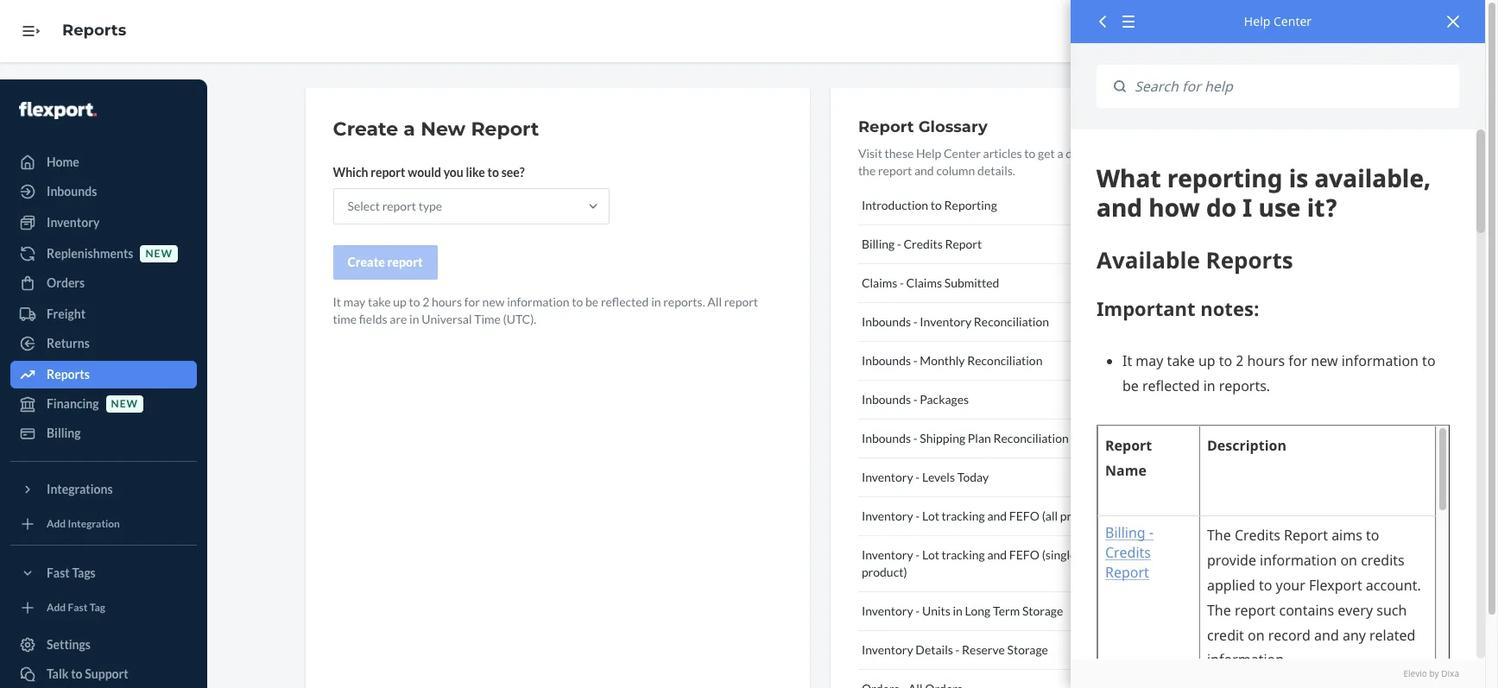 Task type: describe. For each thing, give the bounding box(es) containing it.
report for select report type
[[382, 199, 416, 213]]

inbounds - packages button
[[858, 381, 1139, 420]]

visit
[[858, 146, 882, 161]]

to inside visit these help center articles to get a description of the report and column details.
[[1024, 146, 1036, 161]]

description
[[1066, 146, 1125, 161]]

inbounds for inbounds
[[47, 184, 97, 199]]

inbounds - shipping plan reconciliation button
[[858, 420, 1139, 458]]

type
[[418, 199, 442, 213]]

like
[[466, 165, 485, 180]]

inbounds link
[[10, 178, 197, 205]]

fast tags button
[[10, 559, 197, 587]]

universal
[[422, 312, 472, 326]]

get
[[1038, 146, 1055, 161]]

inventory for inventory - levels today
[[862, 470, 913, 484]]

up
[[393, 294, 406, 309]]

long
[[965, 604, 991, 618]]

storage inside button
[[1022, 604, 1063, 618]]

report glossary
[[858, 117, 988, 136]]

inventory for inventory - lot tracking and fefo (single product)
[[862, 547, 913, 562]]

inventory details - reserve storage button
[[858, 631, 1139, 670]]

time
[[333, 312, 357, 326]]

inbounds for inbounds - shipping plan reconciliation
[[862, 431, 911, 446]]

0 vertical spatial center
[[1274, 13, 1312, 29]]

returns
[[47, 336, 90, 351]]

(single
[[1042, 547, 1076, 562]]

dixa
[[1441, 667, 1459, 679]]

product)
[[862, 565, 907, 579]]

replenishments
[[47, 246, 133, 261]]

- for inbounds - packages
[[913, 392, 917, 407]]

to left "2"
[[409, 294, 420, 309]]

levels
[[922, 470, 955, 484]]

reconciliation for inbounds - monthly reconciliation
[[967, 353, 1043, 368]]

would
[[408, 165, 441, 180]]

to left reporting
[[931, 198, 942, 212]]

fast tags
[[47, 566, 96, 580]]

inventory details - reserve storage
[[862, 642, 1048, 657]]

reporting
[[944, 198, 997, 212]]

reconciliation for inbounds - inventory reconciliation
[[974, 314, 1049, 329]]

inventory - units in long term storage button
[[858, 592, 1139, 631]]

freight
[[47, 307, 86, 321]]

of
[[1128, 146, 1138, 161]]

information
[[507, 294, 570, 309]]

introduction to reporting
[[862, 198, 997, 212]]

- for inbounds - inventory reconciliation
[[913, 314, 917, 329]]

2 claims from the left
[[906, 275, 942, 290]]

these
[[885, 146, 914, 161]]

column
[[936, 163, 975, 178]]

new for replenishments
[[145, 247, 173, 260]]

by
[[1429, 667, 1439, 679]]

integration
[[68, 518, 120, 531]]

0 vertical spatial help
[[1244, 13, 1270, 29]]

flexport logo image
[[19, 102, 97, 119]]

new
[[421, 117, 466, 141]]

settings
[[47, 637, 91, 652]]

introduction to reporting button
[[858, 186, 1139, 225]]

for
[[464, 294, 480, 309]]

- inside button
[[955, 642, 960, 657]]

inventory for inventory
[[47, 215, 100, 230]]

create report
[[348, 255, 423, 269]]

which
[[333, 165, 368, 180]]

a inside visit these help center articles to get a description of the report and column details.
[[1057, 146, 1063, 161]]

inbounds - inventory reconciliation button
[[858, 303, 1139, 342]]

time
[[474, 312, 501, 326]]

tracking for (single
[[942, 547, 985, 562]]

which report would you like to see?
[[333, 165, 525, 180]]

integrations
[[47, 482, 113, 496]]

2 vertical spatial reconciliation
[[993, 431, 1069, 446]]

report for create report
[[387, 255, 423, 269]]

you
[[443, 165, 463, 180]]

- for claims - claims submitted
[[900, 275, 904, 290]]

create for create a new report
[[333, 117, 398, 141]]

- for billing - credits report
[[897, 237, 901, 251]]

tag
[[90, 601, 105, 614]]

report for billing - credits report
[[945, 237, 982, 251]]

reflected
[[601, 294, 649, 309]]

and for inventory - lot tracking and fefo (single product)
[[987, 547, 1007, 562]]

orders link
[[10, 269, 197, 297]]

add integration
[[47, 518, 120, 531]]

it
[[333, 294, 341, 309]]

report inside visit these help center articles to get a description of the report and column details.
[[878, 163, 912, 178]]

glossary
[[918, 117, 988, 136]]

inbounds - packages
[[862, 392, 969, 407]]

talk to support
[[47, 667, 128, 681]]

freight link
[[10, 300, 197, 328]]

billing - credits report
[[862, 237, 982, 251]]

inventory - lot tracking and fefo (single product) button
[[858, 536, 1139, 592]]

visit these help center articles to get a description of the report and column details.
[[858, 146, 1138, 178]]

inventory inside "button"
[[920, 314, 971, 329]]

all
[[707, 294, 722, 309]]

take
[[368, 294, 391, 309]]

term
[[993, 604, 1020, 618]]

report for create a new report
[[471, 117, 539, 141]]

units
[[922, 604, 950, 618]]

billing link
[[10, 420, 197, 447]]

hours
[[432, 294, 462, 309]]

billing for billing - credits report
[[862, 237, 895, 251]]

report inside the it may take up to 2 hours for new information to be reflected in reports. all report time fields are in universal time (utc).
[[724, 294, 758, 309]]

submitted
[[944, 275, 999, 290]]

inventory for inventory - lot tracking and fefo (all products)
[[862, 509, 913, 523]]

- for inventory - lot tracking and fefo (all products)
[[916, 509, 920, 523]]

new for financing
[[111, 398, 138, 410]]



Task type: locate. For each thing, give the bounding box(es) containing it.
center inside visit these help center articles to get a description of the report and column details.
[[944, 146, 981, 161]]

in
[[651, 294, 661, 309], [409, 312, 419, 326], [953, 604, 963, 618]]

claims
[[862, 275, 897, 290], [906, 275, 942, 290]]

open navigation image
[[21, 21, 41, 41]]

2
[[422, 294, 429, 309]]

1 horizontal spatial center
[[1274, 13, 1312, 29]]

2 add from the top
[[47, 601, 66, 614]]

tracking down inventory - lot tracking and fefo (all products)
[[942, 547, 985, 562]]

and
[[914, 163, 934, 178], [987, 509, 1007, 523], [987, 547, 1007, 562]]

fefo left (single at right bottom
[[1009, 547, 1040, 562]]

inventory link
[[10, 209, 197, 237]]

0 horizontal spatial report
[[471, 117, 539, 141]]

integrations button
[[10, 476, 197, 503]]

1 fefo from the top
[[1009, 509, 1040, 523]]

- inside "button"
[[913, 314, 917, 329]]

- for inbounds - shipping plan reconciliation
[[913, 431, 917, 446]]

1 add from the top
[[47, 518, 66, 531]]

add
[[47, 518, 66, 531], [47, 601, 66, 614]]

add fast tag link
[[10, 594, 197, 622]]

report up these at the right of page
[[858, 117, 914, 136]]

details.
[[977, 163, 1015, 178]]

help center
[[1244, 13, 1312, 29]]

inventory up replenishments
[[47, 215, 100, 230]]

- left monthly
[[913, 353, 917, 368]]

center up search search box
[[1274, 13, 1312, 29]]

0 vertical spatial reports
[[62, 21, 126, 40]]

be
[[585, 294, 599, 309]]

report
[[878, 163, 912, 178], [371, 165, 405, 180], [382, 199, 416, 213], [387, 255, 423, 269], [724, 294, 758, 309]]

1 vertical spatial tracking
[[942, 547, 985, 562]]

inventory inside inventory - lot tracking and fefo (single product)
[[862, 547, 913, 562]]

1 vertical spatial fast
[[68, 601, 88, 614]]

0 vertical spatial lot
[[922, 509, 939, 523]]

- left "credits"
[[897, 237, 901, 251]]

returns link
[[10, 330, 197, 357]]

- up inventory - units in long term storage
[[916, 547, 920, 562]]

- for inventory - levels today
[[916, 470, 920, 484]]

tracking inside inventory - lot tracking and fefo (single product)
[[942, 547, 985, 562]]

2 fefo from the top
[[1009, 547, 1040, 562]]

1 lot from the top
[[922, 509, 939, 523]]

- down billing - credits report
[[900, 275, 904, 290]]

inbounds for inbounds - packages
[[862, 392, 911, 407]]

in right are
[[409, 312, 419, 326]]

0 vertical spatial fefo
[[1009, 509, 1040, 523]]

inbounds - shipping plan reconciliation
[[862, 431, 1069, 446]]

- left packages
[[913, 392, 917, 407]]

- for inbounds - monthly reconciliation
[[913, 353, 917, 368]]

help
[[1244, 13, 1270, 29], [916, 146, 941, 161]]

and down inventory - levels today button
[[987, 509, 1007, 523]]

reserve
[[962, 642, 1005, 657]]

and down inventory - lot tracking and fefo (all products) button
[[987, 547, 1007, 562]]

2 horizontal spatial report
[[945, 237, 982, 251]]

0 vertical spatial in
[[651, 294, 661, 309]]

inbounds for inbounds - inventory reconciliation
[[862, 314, 911, 329]]

reports right the 'open navigation' image
[[62, 21, 126, 40]]

help down report glossary
[[916, 146, 941, 161]]

1 horizontal spatial new
[[145, 247, 173, 260]]

1 vertical spatial in
[[409, 312, 419, 326]]

inventory - lot tracking and fefo (all products)
[[862, 509, 1111, 523]]

elevio by dixa
[[1403, 667, 1459, 679]]

1 vertical spatial new
[[482, 294, 505, 309]]

add left integration on the bottom of page
[[47, 518, 66, 531]]

new up time
[[482, 294, 505, 309]]

add down fast tags
[[47, 601, 66, 614]]

new up orders link
[[145, 247, 173, 260]]

help inside visit these help center articles to get a description of the report and column details.
[[916, 146, 941, 161]]

report up 'see?'
[[471, 117, 539, 141]]

to right talk
[[71, 667, 82, 681]]

articles
[[983, 146, 1022, 161]]

report inside create report button
[[387, 255, 423, 269]]

fefo for (all
[[1009, 509, 1040, 523]]

billing down financing on the bottom of page
[[47, 426, 81, 440]]

1 tracking from the top
[[942, 509, 985, 523]]

may
[[343, 294, 365, 309]]

2 vertical spatial in
[[953, 604, 963, 618]]

settings link
[[10, 631, 197, 659]]

fast left tag
[[68, 601, 88, 614]]

create up may
[[348, 255, 385, 269]]

fefo inside inventory - lot tracking and fefo (single product)
[[1009, 547, 1040, 562]]

new inside the it may take up to 2 hours for new information to be reflected in reports. all report time fields are in universal time (utc).
[[482, 294, 505, 309]]

2 horizontal spatial new
[[482, 294, 505, 309]]

fefo left (all
[[1009, 509, 1040, 523]]

lot for inventory - lot tracking and fefo (all products)
[[922, 509, 939, 523]]

fast inside add fast tag link
[[68, 601, 88, 614]]

claims down "credits"
[[906, 275, 942, 290]]

0 vertical spatial billing
[[862, 237, 895, 251]]

1 vertical spatial billing
[[47, 426, 81, 440]]

create report button
[[333, 245, 437, 280]]

inbounds - inventory reconciliation
[[862, 314, 1049, 329]]

elevio by dixa link
[[1097, 667, 1459, 680]]

new up billing link on the bottom left
[[111, 398, 138, 410]]

inbounds for inbounds - monthly reconciliation
[[862, 353, 911, 368]]

credits
[[904, 237, 943, 251]]

inventory - units in long term storage
[[862, 604, 1063, 618]]

add integration link
[[10, 510, 197, 538]]

inventory left levels
[[862, 470, 913, 484]]

see?
[[501, 165, 525, 180]]

1 vertical spatial reconciliation
[[967, 353, 1043, 368]]

in left long
[[953, 604, 963, 618]]

1 horizontal spatial report
[[858, 117, 914, 136]]

and inside visit these help center articles to get a description of the report and column details.
[[914, 163, 934, 178]]

0 horizontal spatial claims
[[862, 275, 897, 290]]

in inside button
[[953, 604, 963, 618]]

Search search field
[[1126, 65, 1459, 108]]

inbounds down the claims - claims submitted
[[862, 314, 911, 329]]

tracking inside button
[[942, 509, 985, 523]]

1 horizontal spatial claims
[[906, 275, 942, 290]]

lot down inventory - levels today
[[922, 509, 939, 523]]

report down these at the right of page
[[878, 163, 912, 178]]

- inside inventory - lot tracking and fefo (single product)
[[916, 547, 920, 562]]

reports up financing on the bottom of page
[[47, 367, 90, 382]]

report for which report would you like to see?
[[371, 165, 405, 180]]

fefo inside button
[[1009, 509, 1040, 523]]

inventory down inventory - levels today
[[862, 509, 913, 523]]

create up which
[[333, 117, 398, 141]]

to left get on the top right of page
[[1024, 146, 1036, 161]]

support
[[85, 667, 128, 681]]

0 horizontal spatial help
[[916, 146, 941, 161]]

inbounds down inbounds - packages on the bottom
[[862, 431, 911, 446]]

- for inventory - units in long term storage
[[916, 604, 920, 618]]

inventory up monthly
[[920, 314, 971, 329]]

report left type
[[382, 199, 416, 213]]

1 horizontal spatial billing
[[862, 237, 895, 251]]

1 horizontal spatial help
[[1244, 13, 1270, 29]]

and inside button
[[987, 509, 1007, 523]]

inbounds
[[47, 184, 97, 199], [862, 314, 911, 329], [862, 353, 911, 368], [862, 392, 911, 407], [862, 431, 911, 446]]

a
[[403, 117, 415, 141], [1057, 146, 1063, 161]]

billing inside billing link
[[47, 426, 81, 440]]

lot up units
[[922, 547, 939, 562]]

inventory for inventory - units in long term storage
[[862, 604, 913, 618]]

and for inventory - lot tracking and fefo (all products)
[[987, 509, 1007, 523]]

0 vertical spatial reconciliation
[[974, 314, 1049, 329]]

billing for billing
[[47, 426, 81, 440]]

create for create report
[[348, 255, 385, 269]]

report up select report type
[[371, 165, 405, 180]]

2 vertical spatial and
[[987, 547, 1007, 562]]

1 vertical spatial center
[[944, 146, 981, 161]]

fefo for (single
[[1009, 547, 1040, 562]]

0 vertical spatial create
[[333, 117, 398, 141]]

0 vertical spatial a
[[403, 117, 415, 141]]

add for add integration
[[47, 518, 66, 531]]

- for inventory - lot tracking and fefo (single product)
[[916, 547, 920, 562]]

claims - claims submitted button
[[858, 264, 1139, 303]]

billing inside billing - credits report button
[[862, 237, 895, 251]]

0 horizontal spatial billing
[[47, 426, 81, 440]]

inventory inside button
[[862, 642, 913, 657]]

inventory for inventory details - reserve storage
[[862, 642, 913, 657]]

fast left tags
[[47, 566, 70, 580]]

inventory
[[47, 215, 100, 230], [920, 314, 971, 329], [862, 470, 913, 484], [862, 509, 913, 523], [862, 547, 913, 562], [862, 604, 913, 618], [862, 642, 913, 657]]

help up search search box
[[1244, 13, 1270, 29]]

report right all
[[724, 294, 758, 309]]

add inside add integration link
[[47, 518, 66, 531]]

lot
[[922, 509, 939, 523], [922, 547, 939, 562]]

inventory left details
[[862, 642, 913, 657]]

- left units
[[916, 604, 920, 618]]

1 vertical spatial create
[[348, 255, 385, 269]]

2 vertical spatial new
[[111, 398, 138, 410]]

and inside inventory - lot tracking and fefo (single product)
[[987, 547, 1007, 562]]

1 vertical spatial a
[[1057, 146, 1063, 161]]

0 vertical spatial storage
[[1022, 604, 1063, 618]]

lot for inventory - lot tracking and fefo (single product)
[[922, 547, 939, 562]]

reports link right the 'open navigation' image
[[62, 21, 126, 40]]

1 horizontal spatial in
[[651, 294, 661, 309]]

are
[[390, 312, 407, 326]]

2 tracking from the top
[[942, 547, 985, 562]]

1 vertical spatial storage
[[1007, 642, 1048, 657]]

1 vertical spatial reports
[[47, 367, 90, 382]]

tracking for (all
[[942, 509, 985, 523]]

inventory - lot tracking and fefo (single product)
[[862, 547, 1076, 579]]

add for add fast tag
[[47, 601, 66, 614]]

inventory down product)
[[862, 604, 913, 618]]

reports
[[62, 21, 126, 40], [47, 367, 90, 382]]

1 claims from the left
[[862, 275, 897, 290]]

create a new report
[[333, 117, 539, 141]]

reports.
[[663, 294, 705, 309]]

report inside button
[[945, 237, 982, 251]]

2 lot from the top
[[922, 547, 939, 562]]

0 horizontal spatial a
[[403, 117, 415, 141]]

fefo
[[1009, 509, 1040, 523], [1009, 547, 1040, 562]]

and left column
[[914, 163, 934, 178]]

0 vertical spatial and
[[914, 163, 934, 178]]

claims down billing - credits report
[[862, 275, 897, 290]]

billing down introduction
[[862, 237, 895, 251]]

inbounds up inbounds - packages on the bottom
[[862, 353, 911, 368]]

select
[[348, 199, 380, 213]]

0 horizontal spatial in
[[409, 312, 419, 326]]

introduction
[[862, 198, 928, 212]]

lot inside inventory - lot tracking and fefo (single product)
[[922, 547, 939, 562]]

reconciliation inside "button"
[[974, 314, 1049, 329]]

tracking down today
[[942, 509, 985, 523]]

0 vertical spatial add
[[47, 518, 66, 531]]

1 horizontal spatial a
[[1057, 146, 1063, 161]]

packages
[[920, 392, 969, 407]]

create inside button
[[348, 255, 385, 269]]

0 vertical spatial reports link
[[62, 21, 126, 40]]

home link
[[10, 149, 197, 176]]

0 vertical spatial new
[[145, 247, 173, 260]]

storage right reserve
[[1007, 642, 1048, 657]]

inventory - levels today button
[[858, 458, 1139, 497]]

- down inventory - levels today
[[916, 509, 920, 523]]

inbounds left packages
[[862, 392, 911, 407]]

to
[[1024, 146, 1036, 161], [487, 165, 499, 180], [931, 198, 942, 212], [409, 294, 420, 309], [572, 294, 583, 309], [71, 667, 82, 681]]

inbounds down the home
[[47, 184, 97, 199]]

- left levels
[[916, 470, 920, 484]]

fields
[[359, 312, 387, 326]]

orders
[[47, 275, 85, 290]]

add inside add fast tag link
[[47, 601, 66, 614]]

storage right the term
[[1022, 604, 1063, 618]]

tags
[[72, 566, 96, 580]]

1 vertical spatial reports link
[[10, 361, 197, 389]]

0 vertical spatial tracking
[[942, 509, 985, 523]]

a right get on the top right of page
[[1057, 146, 1063, 161]]

storage inside button
[[1007, 642, 1048, 657]]

(utc).
[[503, 312, 536, 326]]

inbounds - monthly reconciliation button
[[858, 342, 1139, 381]]

inventory - lot tracking and fefo (all products) button
[[858, 497, 1139, 536]]

it may take up to 2 hours for new information to be reflected in reports. all report time fields are in universal time (utc).
[[333, 294, 758, 326]]

inventory up product)
[[862, 547, 913, 562]]

add fast tag
[[47, 601, 105, 614]]

billing
[[862, 237, 895, 251], [47, 426, 81, 440]]

inventory - levels today
[[862, 470, 989, 484]]

1 vertical spatial and
[[987, 509, 1007, 523]]

1 vertical spatial help
[[916, 146, 941, 161]]

1 vertical spatial add
[[47, 601, 66, 614]]

to left be
[[572, 294, 583, 309]]

billing - credits report button
[[858, 225, 1139, 264]]

1 vertical spatial fefo
[[1009, 547, 1040, 562]]

lot inside inventory - lot tracking and fefo (all products) button
[[922, 509, 939, 523]]

0 horizontal spatial center
[[944, 146, 981, 161]]

center up column
[[944, 146, 981, 161]]

report down reporting
[[945, 237, 982, 251]]

shipping
[[920, 431, 965, 446]]

reports link down the returns link
[[10, 361, 197, 389]]

monthly
[[920, 353, 965, 368]]

create
[[333, 117, 398, 141], [348, 255, 385, 269]]

inbounds inside "button"
[[862, 314, 911, 329]]

- right details
[[955, 642, 960, 657]]

0 vertical spatial fast
[[47, 566, 70, 580]]

reconciliation down claims - claims submitted 'button'
[[974, 314, 1049, 329]]

products)
[[1060, 509, 1111, 523]]

report up up
[[387, 255, 423, 269]]

0 horizontal spatial new
[[111, 398, 138, 410]]

reconciliation down the inbounds - packages button
[[993, 431, 1069, 446]]

home
[[47, 155, 79, 169]]

select report type
[[348, 199, 442, 213]]

1 vertical spatial lot
[[922, 547, 939, 562]]

- down the claims - claims submitted
[[913, 314, 917, 329]]

- left "shipping"
[[913, 431, 917, 446]]

- inside 'button'
[[900, 275, 904, 290]]

plan
[[968, 431, 991, 446]]

fast inside fast tags dropdown button
[[47, 566, 70, 580]]

financing
[[47, 396, 99, 411]]

2 horizontal spatial in
[[953, 604, 963, 618]]

in left 'reports.'
[[651, 294, 661, 309]]

to right like
[[487, 165, 499, 180]]

(all
[[1042, 509, 1058, 523]]

a left the new
[[403, 117, 415, 141]]

reconciliation down the inbounds - inventory reconciliation "button"
[[967, 353, 1043, 368]]

-
[[897, 237, 901, 251], [900, 275, 904, 290], [913, 314, 917, 329], [913, 353, 917, 368], [913, 392, 917, 407], [913, 431, 917, 446], [916, 470, 920, 484], [916, 509, 920, 523], [916, 547, 920, 562], [916, 604, 920, 618], [955, 642, 960, 657]]



Task type: vqa. For each thing, say whether or not it's contained in the screenshot.
like
yes



